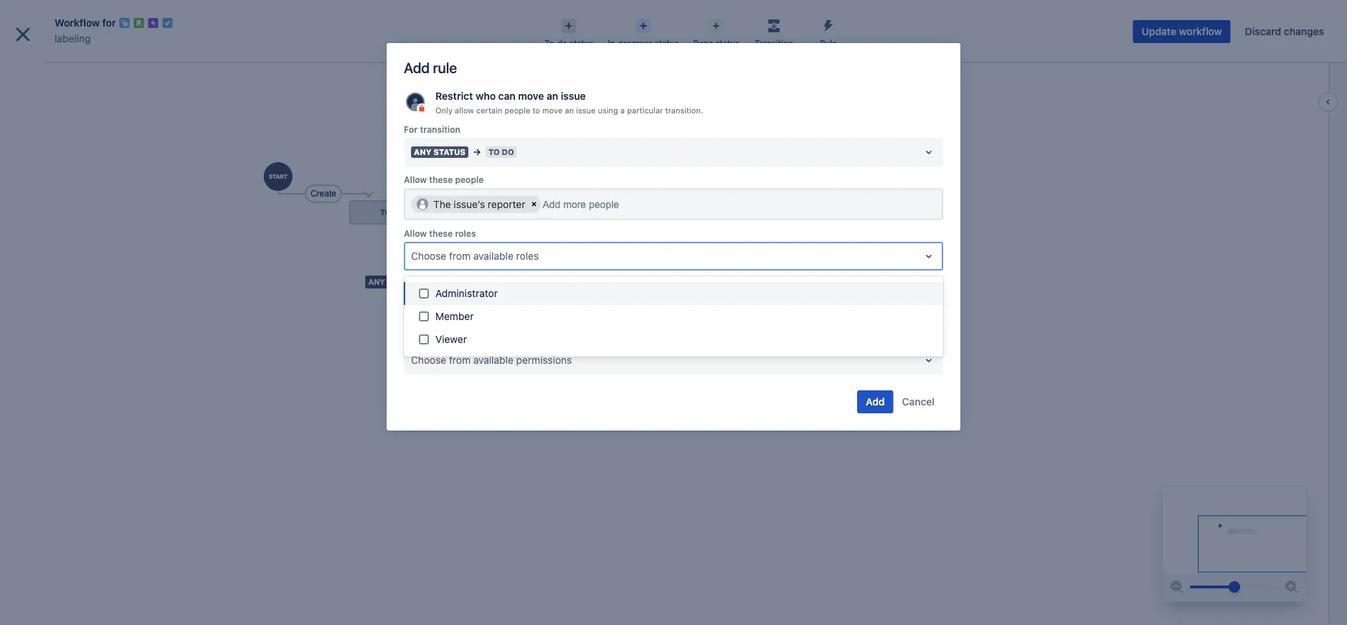 Task type: describe. For each thing, give the bounding box(es) containing it.
in-progress status button
[[601, 14, 686, 49]]

people inside restrict who can move an issue only allow certain people to move an issue using a particular transition.
[[505, 105, 531, 115]]

done
[[694, 38, 714, 48]]

open image for choose from available roles
[[921, 248, 938, 265]]

add for add rule
[[404, 59, 430, 76]]

from for choose from available groups
[[449, 301, 471, 313]]

allow for allow people with these permissions
[[404, 332, 427, 342]]

Allow these people text field
[[543, 199, 623, 210]]

1 vertical spatial move
[[543, 105, 563, 115]]

create button
[[523, 8, 572, 31]]

with
[[460, 332, 479, 342]]

allow people with these permissions
[[404, 332, 558, 342]]

from for choose from available roles
[[449, 250, 471, 262]]

choose from available permissions
[[411, 354, 572, 366]]

who
[[476, 90, 496, 102]]

to
[[533, 105, 540, 115]]

zoom in image
[[1284, 578, 1301, 596]]

the issue's reporter image
[[417, 199, 428, 211]]

add rule dialog
[[387, 43, 961, 431]]

allow for allow these people
[[404, 175, 427, 185]]

1 vertical spatial issue
[[576, 105, 596, 115]]

restrict who can move an issue only allow certain people to move an issue using a particular transition.
[[436, 90, 703, 115]]

administrator
[[436, 288, 498, 299]]

1 vertical spatial roles
[[516, 250, 539, 262]]

0 vertical spatial move
[[518, 90, 544, 102]]

for
[[102, 17, 116, 29]]

cancel button
[[894, 391, 944, 414]]

any status
[[414, 148, 466, 157]]

Search field
[[1075, 8, 1219, 31]]

discard changes
[[1246, 25, 1325, 37]]

available for permissions
[[474, 354, 514, 366]]

any
[[414, 148, 432, 157]]

rule
[[433, 59, 457, 76]]

allow these roles
[[404, 228, 476, 238]]

issue's
[[454, 198, 485, 210]]

available for roles
[[474, 250, 514, 262]]

these up choose from available permissions
[[481, 332, 504, 342]]

for transition element
[[404, 138, 944, 167]]

add for add
[[866, 396, 885, 408]]

1 horizontal spatial groups
[[516, 301, 549, 313]]

choose from available roles
[[411, 250, 539, 262]]

workflow for
[[55, 17, 116, 29]]

open image
[[921, 352, 938, 369]]

these for people
[[429, 175, 453, 185]]

to-do status
[[545, 38, 594, 48]]

2 vertical spatial people
[[429, 332, 458, 342]]

labeling
[[55, 33, 91, 44]]

do
[[558, 38, 568, 48]]

0 horizontal spatial roles
[[455, 228, 476, 238]]

allow for allow these roles
[[404, 228, 427, 238]]

viewer
[[436, 334, 467, 345]]

create banner
[[0, 0, 1348, 40]]

in-
[[608, 38, 619, 48]]

status right do
[[570, 38, 594, 48]]

you're in the workflow viewfinder, use the arrow keys to move it element
[[1163, 487, 1307, 573]]

status inside the for transition element
[[434, 148, 466, 157]]

certain
[[477, 105, 503, 115]]

reporter
[[488, 198, 526, 210]]

available for groups
[[474, 301, 514, 313]]

update workflow
[[1142, 25, 1223, 37]]

these for roles
[[429, 228, 453, 238]]

can
[[499, 90, 516, 102]]

transition
[[755, 38, 793, 48]]



Task type: vqa. For each thing, say whether or not it's contained in the screenshot.
1st open icon from the bottom
yes



Task type: locate. For each thing, give the bounding box(es) containing it.
1 open image from the top
[[921, 144, 938, 161]]

1 horizontal spatial roles
[[516, 250, 539, 262]]

1 vertical spatial choose
[[411, 301, 447, 313]]

choose for choose from available permissions
[[411, 354, 447, 366]]

permissions
[[507, 332, 558, 342], [516, 354, 572, 366]]

choose for choose from available groups
[[411, 301, 447, 313]]

for
[[404, 124, 418, 134]]

1 vertical spatial an
[[565, 105, 574, 115]]

2 available from the top
[[474, 301, 514, 313]]

2 allow from the top
[[404, 228, 427, 238]]

1 vertical spatial available
[[474, 301, 514, 313]]

0 vertical spatial add
[[404, 59, 430, 76]]

these for groups
[[429, 279, 453, 289]]

permissions down allow people with these permissions
[[516, 354, 572, 366]]

these
[[429, 175, 453, 185], [429, 228, 453, 238], [429, 279, 453, 289], [481, 332, 504, 342]]

changes
[[1285, 25, 1325, 37]]

dialog containing workflow for
[[0, 0, 1348, 625]]

groups up choose from available groups
[[455, 279, 485, 289]]

add button
[[858, 391, 894, 414]]

dialog
[[0, 0, 1348, 625]]

from
[[449, 250, 471, 262], [449, 301, 471, 313], [449, 354, 471, 366]]

0 vertical spatial people
[[505, 105, 531, 115]]

workflow
[[55, 17, 100, 29]]

groups up allow people with these permissions
[[516, 301, 549, 313]]

0 vertical spatial permissions
[[507, 332, 558, 342]]

0 vertical spatial groups
[[455, 279, 485, 289]]

move
[[518, 90, 544, 102], [543, 105, 563, 115]]

Zoom level range field
[[1191, 573, 1280, 601]]

2 vertical spatial open image
[[921, 298, 938, 316]]

0 horizontal spatial groups
[[455, 279, 485, 289]]

allow down 'allow these roles' "text field"
[[404, 279, 427, 289]]

move up to
[[518, 90, 544, 102]]

workflow
[[1180, 25, 1223, 37]]

allow up the issue's reporter icon
[[404, 175, 427, 185]]

1 horizontal spatial add
[[866, 396, 885, 408]]

3 choose from the top
[[411, 354, 447, 366]]

rule
[[820, 38, 837, 48]]

move right to
[[543, 105, 563, 115]]

1 vertical spatial permissions
[[516, 354, 572, 366]]

transition.
[[666, 105, 703, 115]]

1 available from the top
[[474, 250, 514, 262]]

roles down the clear image
[[516, 250, 539, 262]]

add left cancel
[[866, 396, 885, 408]]

1 from from the top
[[449, 250, 471, 262]]

0 horizontal spatial add
[[404, 59, 430, 76]]

1 vertical spatial people
[[455, 175, 484, 185]]

member
[[436, 311, 474, 322]]

allow these groups
[[404, 279, 485, 289]]

update
[[1142, 25, 1177, 37]]

add inside button
[[866, 396, 885, 408]]

3 from from the top
[[449, 354, 471, 366]]

cancel
[[903, 396, 935, 408]]

1 vertical spatial from
[[449, 301, 471, 313]]

choose down "allow these groups"
[[411, 301, 447, 313]]

done status button
[[686, 14, 747, 49]]

0 vertical spatial available
[[474, 250, 514, 262]]

jira software image
[[37, 11, 134, 28], [37, 11, 134, 28]]

an right 'can'
[[547, 90, 558, 102]]

issue down the to-do status
[[561, 90, 586, 102]]

0 horizontal spatial an
[[547, 90, 558, 102]]

add
[[404, 59, 430, 76], [866, 396, 885, 408]]

3 allow from the top
[[404, 279, 427, 289]]

2 choose from the top
[[411, 301, 447, 313]]

in-progress status
[[608, 38, 679, 48]]

1 allow from the top
[[404, 175, 427, 185]]

allow
[[455, 105, 474, 115]]

choose from available groups
[[411, 301, 549, 313]]

to-do status button
[[538, 14, 601, 49]]

1 vertical spatial add
[[866, 396, 885, 408]]

0 vertical spatial roles
[[455, 228, 476, 238]]

group
[[6, 263, 167, 369], [6, 263, 167, 330], [6, 330, 167, 369]]

people
[[505, 105, 531, 115], [455, 175, 484, 185], [429, 332, 458, 342]]

restrict
[[436, 90, 473, 102]]

open image
[[921, 144, 938, 161], [921, 248, 938, 265], [921, 298, 938, 316]]

people down 'can'
[[505, 105, 531, 115]]

primary element
[[9, 0, 1075, 40]]

Allow people with these permissions text field
[[411, 353, 414, 368]]

add left rule
[[404, 59, 430, 76]]

issue left the using
[[576, 105, 596, 115]]

3 open image from the top
[[921, 298, 938, 316]]

2 vertical spatial from
[[449, 354, 471, 366]]

from down allow these roles
[[449, 250, 471, 262]]

allow
[[404, 175, 427, 185], [404, 228, 427, 238], [404, 279, 427, 289], [404, 332, 427, 342]]

clear image
[[529, 199, 540, 210]]

permissions up choose from available permissions
[[507, 332, 558, 342]]

choose down allow these roles
[[411, 250, 447, 262]]

allow up 'allow these roles' "text field"
[[404, 228, 427, 238]]

issue
[[561, 90, 586, 102], [576, 105, 596, 115]]

available down administrator
[[474, 301, 514, 313]]

progress
[[619, 38, 653, 48]]

status
[[570, 38, 594, 48], [655, 38, 679, 48], [716, 38, 740, 48], [434, 148, 466, 157]]

4 allow from the top
[[404, 332, 427, 342]]

people down member
[[429, 332, 458, 342]]

do
[[502, 148, 514, 157]]

choose
[[411, 250, 447, 262], [411, 301, 447, 313], [411, 354, 447, 366]]

people up issue's
[[455, 175, 484, 185]]

open image for choose from available groups
[[921, 298, 938, 316]]

0 vertical spatial open image
[[921, 144, 938, 161]]

these up member
[[429, 279, 453, 289]]

an right to
[[565, 105, 574, 115]]

from for choose from available permissions
[[449, 354, 471, 366]]

from down administrator
[[449, 301, 471, 313]]

status down transition
[[434, 148, 466, 157]]

create
[[531, 14, 563, 25]]

an
[[547, 90, 558, 102], [565, 105, 574, 115]]

available
[[474, 250, 514, 262], [474, 301, 514, 313], [474, 354, 514, 366]]

choose down viewer
[[411, 354, 447, 366]]

close workflow editor image
[[11, 23, 34, 46]]

choose for choose from available roles
[[411, 250, 447, 262]]

Allow these roles text field
[[411, 249, 414, 264]]

0 vertical spatial an
[[547, 90, 558, 102]]

these up the
[[429, 175, 453, 185]]

these down the
[[429, 228, 453, 238]]

to
[[489, 148, 500, 157]]

for transition
[[404, 124, 461, 134]]

particular
[[627, 105, 663, 115]]

1 vertical spatial open image
[[921, 248, 938, 265]]

allow for allow these groups
[[404, 279, 427, 289]]

the
[[433, 198, 451, 210]]

to do
[[489, 148, 514, 157]]

3 available from the top
[[474, 354, 514, 366]]

groups
[[455, 279, 485, 289], [516, 301, 549, 313]]

available up administrator
[[474, 250, 514, 262]]

2 vertical spatial available
[[474, 354, 514, 366]]

status right done
[[716, 38, 740, 48]]

discard changes button
[[1237, 20, 1333, 43]]

from down viewer
[[449, 354, 471, 366]]

using
[[598, 105, 618, 115]]

0 vertical spatial issue
[[561, 90, 586, 102]]

allow these people
[[404, 175, 484, 185]]

to-
[[545, 38, 558, 48]]

roles
[[455, 228, 476, 238], [516, 250, 539, 262]]

transition button
[[747, 14, 802, 49]]

2 open image from the top
[[921, 248, 938, 265]]

only
[[436, 105, 453, 115]]

status right progress
[[655, 38, 679, 48]]

discard
[[1246, 25, 1282, 37]]

2 from from the top
[[449, 301, 471, 313]]

1 horizontal spatial an
[[565, 105, 574, 115]]

1 vertical spatial groups
[[516, 301, 549, 313]]

open image inside the for transition element
[[921, 144, 938, 161]]

transition
[[420, 124, 461, 134]]

add rule
[[404, 59, 457, 76]]

0 vertical spatial choose
[[411, 250, 447, 262]]

update workflow button
[[1134, 20, 1231, 43]]

the issue's reporter
[[433, 198, 526, 210]]

labeling link
[[55, 30, 91, 47]]

2 vertical spatial choose
[[411, 354, 447, 366]]

0 vertical spatial from
[[449, 250, 471, 262]]

rule button
[[802, 14, 856, 49]]

roles up choose from available roles
[[455, 228, 476, 238]]

1 choose from the top
[[411, 250, 447, 262]]

available down allow people with these permissions
[[474, 354, 514, 366]]

zoom out image
[[1169, 578, 1186, 596]]

a
[[621, 105, 625, 115]]

done status
[[694, 38, 740, 48]]

allow up allow people with these permissions text box
[[404, 332, 427, 342]]



